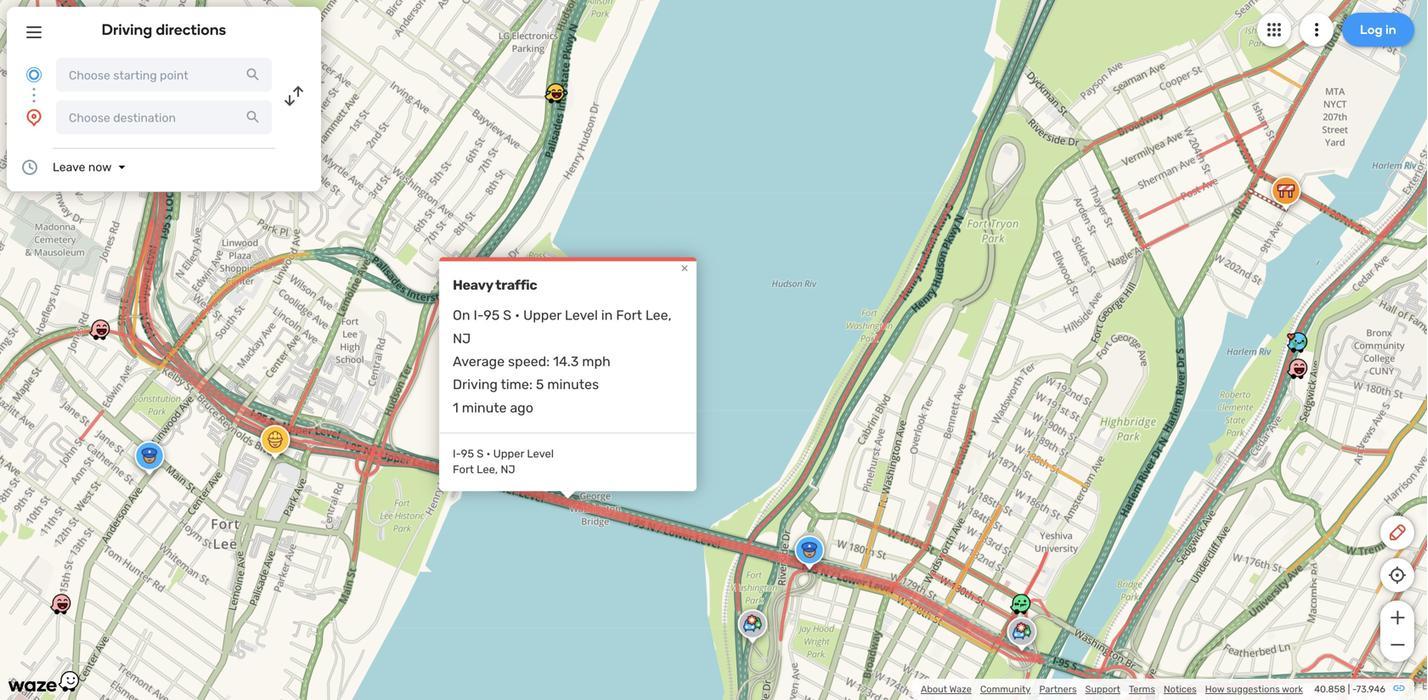 Task type: locate. For each thing, give the bounding box(es) containing it.
1 horizontal spatial 95
[[484, 307, 500, 324]]

lee, inside the i-95 s • upper level fort lee, nj
[[477, 463, 498, 476]]

1 vertical spatial fort
[[453, 463, 474, 476]]

1 vertical spatial level
[[527, 448, 554, 461]]

mph
[[582, 354, 611, 370]]

40.858 | -73.946
[[1315, 684, 1386, 695]]

0 vertical spatial fort
[[616, 307, 642, 324]]

how
[[1206, 684, 1225, 695]]

0 horizontal spatial level
[[527, 448, 554, 461]]

s
[[503, 307, 512, 324], [477, 448, 484, 461]]

leave
[[53, 160, 85, 174]]

1 horizontal spatial level
[[565, 307, 598, 324]]

i- down 1
[[453, 448, 461, 461]]

0 horizontal spatial fort
[[453, 463, 474, 476]]

1 horizontal spatial nj
[[501, 463, 515, 476]]

lee,
[[646, 307, 672, 324], [477, 463, 498, 476]]

1 vertical spatial nj
[[501, 463, 515, 476]]

0 vertical spatial nj
[[453, 331, 471, 347]]

waze
[[950, 684, 972, 695]]

upper down ago
[[493, 448, 524, 461]]

i-
[[474, 307, 484, 324], [453, 448, 461, 461]]

1 vertical spatial i-
[[453, 448, 461, 461]]

95 right on
[[484, 307, 500, 324]]

speed:
[[508, 354, 550, 370]]

s down traffic
[[503, 307, 512, 324]]

1 horizontal spatial s
[[503, 307, 512, 324]]

1 vertical spatial lee,
[[477, 463, 498, 476]]

95
[[484, 307, 500, 324], [461, 448, 474, 461]]

about
[[921, 684, 948, 695]]

1 vertical spatial s
[[477, 448, 484, 461]]

upper
[[524, 307, 562, 324], [493, 448, 524, 461]]

current location image
[[24, 65, 44, 85]]

fort right "in"
[[616, 307, 642, 324]]

how suggestions work link
[[1206, 684, 1304, 695]]

1 horizontal spatial lee,
[[646, 307, 672, 324]]

0 horizontal spatial 95
[[461, 448, 474, 461]]

Choose destination text field
[[56, 100, 272, 134]]

nj
[[453, 331, 471, 347], [501, 463, 515, 476]]

upper down traffic
[[524, 307, 562, 324]]

0 horizontal spatial •
[[486, 448, 491, 461]]

5
[[536, 377, 544, 393]]

×
[[681, 260, 689, 276]]

• down minute
[[486, 448, 491, 461]]

lee, right "in"
[[646, 307, 672, 324]]

heavy traffic
[[453, 277, 537, 293]]

0 horizontal spatial s
[[477, 448, 484, 461]]

1 vertical spatial 95
[[461, 448, 474, 461]]

support link
[[1086, 684, 1121, 695]]

1 horizontal spatial •
[[515, 307, 520, 324]]

0 vertical spatial •
[[515, 307, 520, 324]]

fort
[[616, 307, 642, 324], [453, 463, 474, 476]]

1 horizontal spatial i-
[[474, 307, 484, 324]]

0 vertical spatial upper
[[524, 307, 562, 324]]

on
[[453, 307, 470, 324]]

in
[[601, 307, 613, 324]]

i- inside the i-95 s • upper level fort lee, nj
[[453, 448, 461, 461]]

about waze link
[[921, 684, 972, 695]]

0 horizontal spatial nj
[[453, 331, 471, 347]]

notices
[[1164, 684, 1197, 695]]

fort down 1
[[453, 463, 474, 476]]

• down traffic
[[515, 307, 520, 324]]

0 vertical spatial i-
[[474, 307, 484, 324]]

95 down minute
[[461, 448, 474, 461]]

0 vertical spatial driving
[[102, 20, 152, 39]]

i- right on
[[474, 307, 484, 324]]

link image
[[1393, 682, 1406, 695]]

terms link
[[1129, 684, 1156, 695]]

i- inside the on i-95 s • upper level in fort lee, nj average speed: 14.3 mph driving time: 5 minutes 1 minute ago
[[474, 307, 484, 324]]

•
[[515, 307, 520, 324], [486, 448, 491, 461]]

0 vertical spatial level
[[565, 307, 598, 324]]

nj down on
[[453, 331, 471, 347]]

0 vertical spatial 95
[[484, 307, 500, 324]]

level
[[565, 307, 598, 324], [527, 448, 554, 461]]

s down minute
[[477, 448, 484, 461]]

1 horizontal spatial driving
[[453, 377, 498, 393]]

level down ago
[[527, 448, 554, 461]]

zoom in image
[[1387, 608, 1409, 628]]

partners
[[1040, 684, 1077, 695]]

lee, down minute
[[477, 463, 498, 476]]

0 vertical spatial s
[[503, 307, 512, 324]]

1 vertical spatial upper
[[493, 448, 524, 461]]

pencil image
[[1388, 523, 1408, 543]]

fort inside the i-95 s • upper level fort lee, nj
[[453, 463, 474, 476]]

0 vertical spatial lee,
[[646, 307, 672, 324]]

0 horizontal spatial i-
[[453, 448, 461, 461]]

level left "in"
[[565, 307, 598, 324]]

0 horizontal spatial lee,
[[477, 463, 498, 476]]

upper inside the on i-95 s • upper level in fort lee, nj average speed: 14.3 mph driving time: 5 minutes 1 minute ago
[[524, 307, 562, 324]]

1 horizontal spatial fort
[[616, 307, 642, 324]]

fort inside the on i-95 s • upper level in fort lee, nj average speed: 14.3 mph driving time: 5 minutes 1 minute ago
[[616, 307, 642, 324]]

1 vertical spatial driving
[[453, 377, 498, 393]]

driving
[[102, 20, 152, 39], [453, 377, 498, 393]]

work
[[1282, 684, 1304, 695]]

terms
[[1129, 684, 1156, 695]]

driving down "average"
[[453, 377, 498, 393]]

driving up choose starting point "text field"
[[102, 20, 152, 39]]

1 vertical spatial •
[[486, 448, 491, 461]]

nj down ago
[[501, 463, 515, 476]]

community
[[981, 684, 1031, 695]]

14.3
[[553, 354, 579, 370]]



Task type: describe. For each thing, give the bounding box(es) containing it.
0 horizontal spatial driving
[[102, 20, 152, 39]]

zoom out image
[[1387, 635, 1409, 655]]

average
[[453, 354, 505, 370]]

nj inside the on i-95 s • upper level in fort lee, nj average speed: 14.3 mph driving time: 5 minutes 1 minute ago
[[453, 331, 471, 347]]

95 inside the i-95 s • upper level fort lee, nj
[[461, 448, 474, 461]]

40.858
[[1315, 684, 1346, 695]]

upper inside the i-95 s • upper level fort lee, nj
[[493, 448, 524, 461]]

partners link
[[1040, 684, 1077, 695]]

location image
[[24, 107, 44, 127]]

directions
[[156, 20, 226, 39]]

|
[[1348, 684, 1351, 695]]

notices link
[[1164, 684, 1197, 695]]

95 inside the on i-95 s • upper level in fort lee, nj average speed: 14.3 mph driving time: 5 minutes 1 minute ago
[[484, 307, 500, 324]]

nj inside the i-95 s • upper level fort lee, nj
[[501, 463, 515, 476]]

s inside the on i-95 s • upper level in fort lee, nj average speed: 14.3 mph driving time: 5 minutes 1 minute ago
[[503, 307, 512, 324]]

on i-95 s • upper level in fort lee, nj average speed: 14.3 mph driving time: 5 minutes 1 minute ago
[[453, 307, 672, 416]]

suggestions
[[1227, 684, 1280, 695]]

1
[[453, 400, 459, 416]]

73.946
[[1357, 684, 1386, 695]]

support
[[1086, 684, 1121, 695]]

ago
[[510, 400, 534, 416]]

i-95 s • upper level fort lee, nj
[[453, 448, 554, 476]]

minutes
[[548, 377, 599, 393]]

leave now
[[53, 160, 112, 174]]

driving directions
[[102, 20, 226, 39]]

minute
[[462, 400, 507, 416]]

level inside the on i-95 s • upper level in fort lee, nj average speed: 14.3 mph driving time: 5 minutes 1 minute ago
[[565, 307, 598, 324]]

community link
[[981, 684, 1031, 695]]

s inside the i-95 s • upper level fort lee, nj
[[477, 448, 484, 461]]

-
[[1353, 684, 1357, 695]]

× link
[[677, 260, 693, 276]]

now
[[88, 160, 112, 174]]

driving inside the on i-95 s • upper level in fort lee, nj average speed: 14.3 mph driving time: 5 minutes 1 minute ago
[[453, 377, 498, 393]]

about waze community partners support terms notices how suggestions work
[[921, 684, 1304, 695]]

lee, inside the on i-95 s • upper level in fort lee, nj average speed: 14.3 mph driving time: 5 minutes 1 minute ago
[[646, 307, 672, 324]]

heavy
[[453, 277, 493, 293]]

• inside the on i-95 s • upper level in fort lee, nj average speed: 14.3 mph driving time: 5 minutes 1 minute ago
[[515, 307, 520, 324]]

• inside the i-95 s • upper level fort lee, nj
[[486, 448, 491, 461]]

time:
[[501, 377, 533, 393]]

level inside the i-95 s • upper level fort lee, nj
[[527, 448, 554, 461]]

clock image
[[20, 157, 40, 178]]

traffic
[[495, 277, 537, 293]]

Choose starting point text field
[[56, 58, 272, 92]]



Task type: vqa. For each thing, say whether or not it's contained in the screenshot.
'|'
yes



